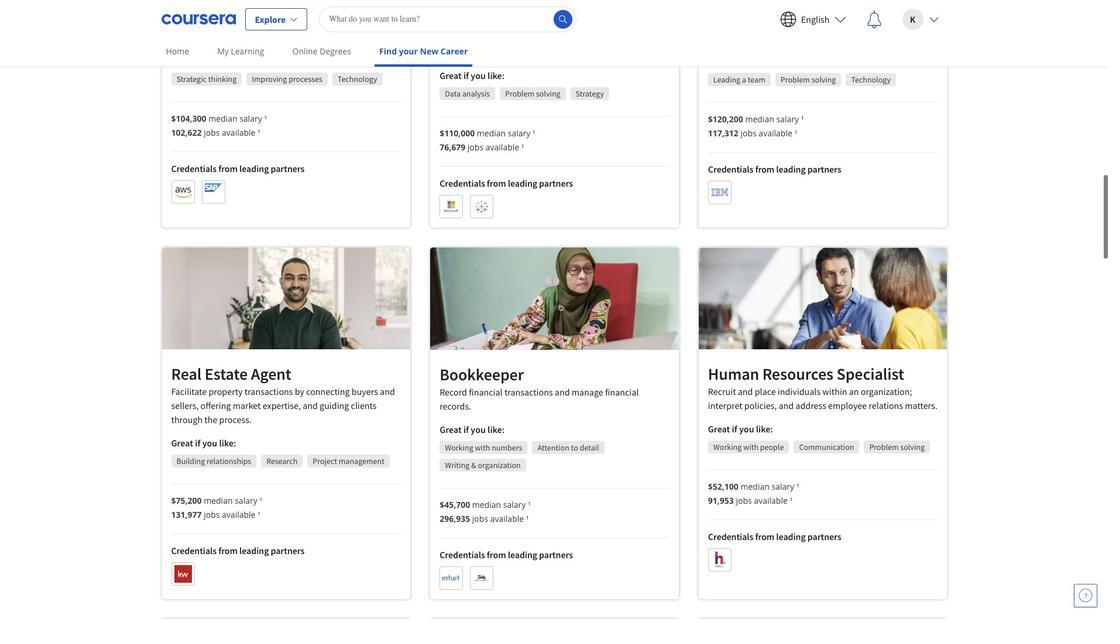 Task type: describe. For each thing, give the bounding box(es) containing it.
leading for recruit and place individuals within an organization; interpret policies, and address employee relations matters.
[[777, 531, 806, 543]]

property
[[209, 386, 243, 398]]

my learning
[[217, 46, 264, 57]]

median for recruit and place individuals within an organization; interpret policies, and address employee relations matters.
[[741, 481, 770, 492]]

ensuring
[[787, 18, 822, 30]]

great if you like: for record financial transactions and manage financial records.
[[440, 424, 505, 436]]

specialist
[[837, 364, 905, 385]]

the inside real estate agent facilitate property transactions by connecting buyers and sellers, offering market expertise, and guiding clients through the process.
[[205, 414, 218, 426]]

working for resources
[[714, 442, 742, 453]]

$120,200 median salary ¹ 117,312 jobs available ¹
[[709, 113, 805, 139]]

connecting
[[306, 386, 350, 398]]

you for make data-driven decisions through sql-based data extraction, dashboard creation, and report analysis for an organization.
[[471, 70, 486, 81]]

writing & organization
[[445, 460, 521, 471]]

leading
[[714, 74, 741, 85]]

117,312
[[709, 127, 739, 139]]

credentials for record financial transactions and manage financial records.
[[440, 549, 485, 561]]

career
[[441, 46, 468, 57]]

from for facilitate property transactions by connecting buyers and sellers, offering market expertise, and guiding clients through the process.
[[219, 545, 238, 557]]

and down individuals
[[779, 400, 794, 412]]

employee
[[829, 400, 868, 412]]

clients inside provide clients with strategic guidance on the use of technology to help them meet their business objectives.
[[203, 18, 229, 30]]

$52,100 median salary ¹ 91,953 jobs available ¹
[[709, 481, 800, 507]]

budgets.
[[786, 32, 820, 44]]

like: for facilitate property transactions by connecting buyers and sellers, offering market expertise, and guiding clients through the process.
[[219, 437, 236, 449]]

and inside oversee it projects, ensuring they are completed within set timeframes and budgets.
[[769, 32, 784, 44]]

communication
[[800, 442, 855, 453]]

online degrees
[[293, 46, 351, 57]]

$45,700 median salary ¹ 296,935 jobs available ¹
[[440, 499, 531, 525]]

on
[[323, 18, 333, 30]]

online
[[293, 46, 318, 57]]

project
[[313, 456, 337, 467]]

76,679
[[440, 142, 466, 153]]

102,622
[[171, 127, 202, 138]]

bookkeeper image
[[431, 248, 679, 350]]

guidance
[[285, 18, 321, 30]]

credentials from leading partners for oversee it projects, ensuring they are completed within set timeframes and budgets.
[[709, 163, 842, 175]]

if for recruit and place individuals within an organization; interpret policies, and address employee relations matters.
[[732, 423, 738, 435]]

degrees
[[320, 46, 351, 57]]

an inside human resources specialist recruit and place individuals within an organization; interpret policies, and address employee relations matters.
[[850, 386, 860, 398]]

use
[[350, 18, 364, 30]]

jobs for facilitate property transactions by connecting buyers and sellers, offering market expertise, and guiding clients through the process.
[[204, 509, 220, 521]]

2 vertical spatial problem
[[870, 442, 899, 453]]

organization.
[[440, 46, 491, 58]]

great if you like: for facilitate property transactions by connecting buyers and sellers, offering market expertise, and guiding clients through the process.
[[171, 437, 236, 449]]

my learning link
[[213, 38, 269, 64]]

with for human
[[744, 442, 759, 453]]

if for provide clients with strategic guidance on the use of technology to help them meet their business objectives.
[[195, 55, 201, 67]]

management
[[339, 456, 385, 467]]

online degrees link
[[288, 38, 356, 64]]

research
[[267, 456, 298, 467]]

real
[[171, 364, 202, 385]]

great if you like: for make data-driven decisions through sql-based data extraction, dashboard creation, and report analysis for an organization.
[[440, 70, 505, 81]]

buyers
[[352, 386, 378, 398]]

2 horizontal spatial solving
[[901, 442, 925, 453]]

home link
[[161, 38, 194, 64]]

like: for record financial transactions and manage financial records.
[[488, 424, 505, 436]]

available for oversee it projects, ensuring they are completed within set timeframes and budgets.
[[759, 127, 793, 139]]

partners for make data-driven decisions through sql-based data extraction, dashboard creation, and report analysis for an organization.
[[540, 177, 573, 189]]

strategic
[[177, 74, 207, 85]]

strategic thinking
[[177, 74, 237, 85]]

partners for oversee it projects, ensuring they are completed within set timeframes and budgets.
[[808, 163, 842, 175]]

process.
[[219, 414, 252, 426]]

address
[[796, 400, 827, 412]]

and inside "make data-driven decisions through sql-based data extraction, dashboard creation, and report analysis for an organization."
[[564, 32, 579, 44]]

through inside "make data-driven decisions through sql-based data extraction, dashboard creation, and report analysis for an organization."
[[548, 18, 580, 30]]

k
[[911, 13, 916, 25]]

91,953
[[709, 495, 734, 507]]

available for facilitate property transactions by connecting buyers and sellers, offering market expertise, and guiding clients through the process.
[[222, 509, 256, 521]]

partners for provide clients with strategic guidance on the use of technology to help them meet their business objectives.
[[271, 163, 305, 175]]

credentials for make data-driven decisions through sql-based data extraction, dashboard creation, and report analysis for an organization.
[[440, 177, 485, 189]]

building
[[177, 456, 205, 467]]

great for oversee it projects, ensuring they are completed within set timeframes and budgets.
[[709, 55, 731, 67]]

place
[[755, 386, 776, 398]]

solving for budgets.
[[812, 74, 837, 85]]

great for provide clients with strategic guidance on the use of technology to help them meet their business objectives.
[[171, 55, 193, 67]]

english button
[[771, 0, 856, 38]]

salary for oversee it projects, ensuring they are completed within set timeframes and budgets.
[[777, 113, 800, 125]]

credentials from leading partners for provide clients with strategic guidance on the use of technology to help them meet their business objectives.
[[171, 163, 305, 175]]

you for facilitate property transactions by connecting buyers and sellers, offering market expertise, and guiding clients through the process.
[[202, 437, 217, 449]]

$75,200 median salary ¹ 131,977 jobs available ¹
[[171, 495, 263, 521]]

help
[[227, 32, 245, 44]]

attention to detail
[[538, 443, 600, 453]]

credentials from leading partners for make data-driven decisions through sql-based data extraction, dashboard creation, and report analysis for an organization.
[[440, 177, 573, 189]]

credentials from leading partners for recruit and place individuals within an organization; interpret policies, and address employee relations matters.
[[709, 531, 842, 543]]

great for record financial transactions and manage financial records.
[[440, 424, 462, 436]]

2 financial from the left
[[606, 386, 639, 398]]

oversee
[[709, 18, 740, 30]]

provide
[[171, 18, 201, 30]]

explore button
[[245, 8, 308, 30]]

great for make data-driven decisions through sql-based data extraction, dashboard creation, and report analysis for an organization.
[[440, 70, 462, 81]]

you for provide clients with strategic guidance on the use of technology to help them meet their business objectives.
[[202, 55, 217, 67]]

salary for facilitate property transactions by connecting buyers and sellers, offering market expertise, and guiding clients through the process.
[[235, 495, 258, 507]]

data-
[[462, 18, 483, 30]]

interpret
[[709, 400, 743, 412]]

you for oversee it projects, ensuring they are completed within set timeframes and budgets.
[[740, 55, 755, 67]]

for
[[641, 32, 652, 44]]

market
[[233, 400, 261, 412]]

driven
[[483, 18, 508, 30]]

great if you like: for provide clients with strategic guidance on the use of technology to help them meet their business objectives.
[[171, 55, 236, 67]]

the inside provide clients with strategic guidance on the use of technology to help them meet their business objectives.
[[335, 18, 348, 30]]

agent
[[251, 364, 292, 385]]

with inside provide clients with strategic guidance on the use of technology to help them meet their business objectives.
[[231, 18, 248, 30]]

leading for oversee it projects, ensuring they are completed within set timeframes and budgets.
[[777, 163, 806, 175]]

solving for and
[[536, 88, 561, 99]]

jobs for recruit and place individuals within an organization; interpret policies, and address employee relations matters.
[[737, 495, 753, 507]]

you for recruit and place individuals within an organization; interpret policies, and address employee relations matters.
[[740, 423, 755, 435]]

working for record
[[445, 443, 474, 453]]

of
[[366, 18, 373, 30]]

improving processes
[[252, 74, 323, 85]]

jobs for make data-driven decisions through sql-based data extraction, dashboard creation, and report analysis for an organization.
[[468, 142, 484, 153]]

set
[[709, 32, 720, 44]]

make data-driven decisions through sql-based data extraction, dashboard creation, and report analysis for an organization.
[[440, 18, 663, 58]]

facilitate
[[171, 386, 207, 398]]

an inside "make data-driven decisions through sql-based data extraction, dashboard creation, and report analysis for an organization."
[[653, 32, 663, 44]]

leading for make data-driven decisions through sql-based data extraction, dashboard creation, and report analysis for an organization.
[[508, 177, 538, 189]]

provide clients with strategic guidance on the use of technology to help them meet their business objectives.
[[171, 18, 389, 44]]

$75,200
[[171, 495, 202, 507]]

technology
[[171, 32, 215, 44]]

2 horizontal spatial problem solving
[[870, 442, 925, 453]]

timeframes
[[722, 32, 767, 44]]

available for record financial transactions and manage financial records.
[[491, 514, 524, 525]]

within for specialist
[[823, 386, 848, 398]]

131,977
[[171, 509, 202, 521]]

coursera image
[[161, 10, 236, 28]]

record
[[440, 386, 467, 398]]

great for recruit and place individuals within an organization; interpret policies, and address employee relations matters.
[[709, 423, 731, 435]]

and right buyers
[[380, 386, 395, 398]]

home
[[166, 46, 189, 57]]

jobs for record financial transactions and manage financial records.
[[473, 514, 489, 525]]

within for projects,
[[901, 18, 926, 30]]

median for provide clients with strategic guidance on the use of technology to help them meet their business objectives.
[[209, 113, 238, 124]]

human
[[709, 364, 760, 385]]

credentials for provide clients with strategic guidance on the use of technology to help them meet their business objectives.
[[171, 163, 217, 175]]

transactions inside bookkeeper record financial transactions and manage financial records.
[[505, 386, 553, 398]]

their
[[291, 32, 309, 44]]

if for oversee it projects, ensuring they are completed within set timeframes and budgets.
[[732, 55, 738, 67]]

median for record financial transactions and manage financial records.
[[473, 499, 501, 511]]

decisions
[[510, 18, 546, 30]]

sellers,
[[171, 400, 199, 412]]

technology for the
[[338, 74, 378, 85]]

from for provide clients with strategic guidance on the use of technology to help them meet their business objectives.
[[219, 163, 238, 175]]

credentials from leading partners for record financial transactions and manage financial records.
[[440, 549, 573, 561]]

if for facilitate property transactions by connecting buyers and sellers, offering market expertise, and guiding clients through the process.
[[195, 437, 201, 449]]

data
[[445, 88, 461, 99]]



Task type: locate. For each thing, give the bounding box(es) containing it.
great
[[171, 55, 193, 67], [709, 55, 731, 67], [440, 70, 462, 81], [709, 423, 731, 435], [440, 424, 462, 436], [171, 437, 193, 449]]

salary for make data-driven decisions through sql-based data extraction, dashboard creation, and report analysis for an organization.
[[508, 127, 531, 139]]

0 horizontal spatial with
[[231, 18, 248, 30]]

records.
[[440, 400, 472, 412]]

None search field
[[319, 6, 577, 32]]

credentials for recruit and place individuals within an organization; interpret policies, and address employee relations matters.
[[709, 531, 754, 543]]

great down records.
[[440, 424, 462, 436]]

available inside $52,100 median salary ¹ 91,953 jobs available ¹
[[755, 495, 788, 507]]

transactions inside real estate agent facilitate property transactions by connecting buyers and sellers, offering market expertise, and guiding clients through the process.
[[245, 386, 293, 398]]

meet
[[269, 32, 289, 44]]

0 horizontal spatial to
[[217, 32, 225, 44]]

available inside the $104,300 median salary ¹ 102,622 jobs available ¹
[[222, 127, 256, 138]]

to left detail
[[571, 443, 579, 453]]

jobs right 131,977
[[204, 509, 220, 521]]

financial right 'manage'
[[606, 386, 639, 398]]

available inside the $45,700 median salary ¹ 296,935 jobs available ¹
[[491, 514, 524, 525]]

relationships
[[207, 456, 251, 467]]

clients
[[203, 18, 229, 30], [351, 400, 377, 412]]

if for record financial transactions and manage financial records.
[[464, 424, 469, 436]]

analysis right data
[[463, 88, 490, 99]]

available inside $110,000 median salary ¹ 76,679 jobs available ¹
[[486, 142, 520, 153]]

you up working with numbers
[[471, 424, 486, 436]]

great if you like: for oversee it projects, ensuring they are completed within set timeframes and budgets.
[[709, 55, 774, 67]]

like: up numbers
[[488, 424, 505, 436]]

available for make data-driven decisions through sql-based data extraction, dashboard creation, and report analysis for an organization.
[[486, 142, 520, 153]]

296,935
[[440, 514, 470, 525]]

bookkeeper
[[440, 364, 524, 385]]

if up strategic
[[195, 55, 201, 67]]

credentials down 76,679
[[440, 177, 485, 189]]

2 horizontal spatial with
[[744, 442, 759, 453]]

$110,000 median salary ¹ 76,679 jobs available ¹
[[440, 127, 536, 153]]

1 horizontal spatial technology
[[852, 74, 892, 85]]

an
[[653, 32, 663, 44], [850, 386, 860, 398]]

transactions down the agent
[[245, 386, 293, 398]]

manage
[[572, 386, 604, 398]]

business
[[311, 32, 345, 44]]

$52,100
[[709, 481, 739, 492]]

1 vertical spatial problem
[[505, 88, 535, 99]]

median inside $110,000 median salary ¹ 76,679 jobs available ¹
[[477, 127, 506, 139]]

learning
[[231, 46, 264, 57]]

like: up "thinking"
[[219, 55, 236, 67]]

median inside $52,100 median salary ¹ 91,953 jobs available ¹
[[741, 481, 770, 492]]

credentials from leading partners down $110,000 median salary ¹ 76,679 jobs available ¹
[[440, 177, 573, 189]]

problem solving down budgets.
[[781, 74, 837, 85]]

0 vertical spatial clients
[[203, 18, 229, 30]]

resources
[[763, 364, 834, 385]]

sql-
[[582, 18, 600, 30]]

0 horizontal spatial through
[[171, 414, 203, 426]]

problem right the data analysis
[[505, 88, 535, 99]]

problem for creation,
[[505, 88, 535, 99]]

1 horizontal spatial problem solving
[[781, 74, 837, 85]]

salary
[[240, 113, 262, 124], [777, 113, 800, 125], [508, 127, 531, 139], [772, 481, 795, 492], [235, 495, 258, 507], [504, 499, 526, 511]]

$104,300 median salary ¹ 102,622 jobs available ¹
[[171, 113, 267, 138]]

1 vertical spatial through
[[171, 414, 203, 426]]

salary for provide clients with strategic guidance on the use of technology to help them meet their business objectives.
[[240, 113, 262, 124]]

1 vertical spatial problem solving
[[505, 88, 561, 99]]

find
[[380, 46, 397, 57]]

human resources specialist recruit and place individuals within an organization; interpret policies, and address employee relations matters.
[[709, 364, 938, 412]]

my
[[217, 46, 229, 57]]

0 horizontal spatial technology
[[338, 74, 378, 85]]

from down $120,200 median salary ¹ 117,312 jobs available ¹
[[756, 163, 775, 175]]

through inside real estate agent facilitate property transactions by connecting buyers and sellers, offering market expertise, and guiding clients through the process.
[[171, 414, 203, 426]]

1 horizontal spatial clients
[[351, 400, 377, 412]]

people
[[761, 442, 785, 453]]

jobs for provide clients with strategic guidance on the use of technology to help them meet their business objectives.
[[204, 127, 220, 138]]

recruit
[[709, 386, 737, 398]]

jobs
[[204, 127, 220, 138], [741, 127, 757, 139], [468, 142, 484, 153], [737, 495, 753, 507], [204, 509, 220, 521], [473, 514, 489, 525]]

1 vertical spatial the
[[205, 414, 218, 426]]

credentials from leading partners for facilitate property transactions by connecting buyers and sellers, offering market expertise, and guiding clients through the process.
[[171, 545, 305, 557]]

from down the $45,700 median salary ¹ 296,935 jobs available ¹
[[487, 549, 506, 561]]

1 vertical spatial to
[[571, 443, 579, 453]]

great up building
[[171, 437, 193, 449]]

2 vertical spatial solving
[[901, 442, 925, 453]]

salary inside $52,100 median salary ¹ 91,953 jobs available ¹
[[772, 481, 795, 492]]

&
[[472, 460, 477, 471]]

thinking
[[208, 74, 237, 85]]

through up "creation,"
[[548, 18, 580, 30]]

1 horizontal spatial through
[[548, 18, 580, 30]]

leading down the $104,300 median salary ¹ 102,622 jobs available ¹
[[240, 163, 269, 175]]

the down offering
[[205, 414, 218, 426]]

1 horizontal spatial analysis
[[607, 32, 639, 44]]

working with numbers
[[445, 443, 523, 453]]

improving
[[252, 74, 287, 85]]

technology down degrees
[[338, 74, 378, 85]]

clients up help in the top of the page
[[203, 18, 229, 30]]

median inside $75,200 median salary ¹ 131,977 jobs available ¹
[[204, 495, 233, 507]]

0 vertical spatial solving
[[812, 74, 837, 85]]

1 horizontal spatial within
[[901, 18, 926, 30]]

0 horizontal spatial the
[[205, 414, 218, 426]]

1 horizontal spatial problem
[[781, 74, 811, 85]]

credentials from leading partners down the $45,700 median salary ¹ 296,935 jobs available ¹
[[440, 549, 573, 561]]

1 horizontal spatial to
[[571, 443, 579, 453]]

1 vertical spatial clients
[[351, 400, 377, 412]]

technology for completed
[[852, 74, 892, 85]]

credentials from leading partners down $120,200 median salary ¹ 117,312 jobs available ¹
[[709, 163, 842, 175]]

problem solving for and
[[781, 74, 837, 85]]

to up my
[[217, 32, 225, 44]]

0 vertical spatial to
[[217, 32, 225, 44]]

through down sellers,
[[171, 414, 203, 426]]

oversee it projects, ensuring they are completed within set timeframes and budgets.
[[709, 18, 926, 44]]

median right $75,200
[[204, 495, 233, 507]]

and
[[564, 32, 579, 44], [769, 32, 784, 44], [380, 386, 395, 398], [738, 386, 754, 398], [555, 386, 570, 398], [303, 400, 318, 412], [779, 400, 794, 412]]

2 horizontal spatial problem
[[870, 442, 899, 453]]

What do you want to learn? text field
[[319, 6, 577, 32]]

available right 76,679
[[486, 142, 520, 153]]

from for recruit and place individuals within an organization; interpret policies, and address employee relations matters.
[[756, 531, 775, 543]]

great up data
[[440, 70, 462, 81]]

median right $52,100 at right
[[741, 481, 770, 492]]

partners for record financial transactions and manage financial records.
[[540, 549, 573, 561]]

if up working with people
[[732, 423, 738, 435]]

by
[[295, 386, 305, 398]]

0 horizontal spatial transactions
[[245, 386, 293, 398]]

with up help in the top of the page
[[231, 18, 248, 30]]

great up strategic
[[171, 55, 193, 67]]

clients inside real estate agent facilitate property transactions by connecting buyers and sellers, offering market expertise, and guiding clients through the process.
[[351, 400, 377, 412]]

2 vertical spatial problem solving
[[870, 442, 925, 453]]

you up the strategic thinking
[[202, 55, 217, 67]]

2 technology from the left
[[852, 74, 892, 85]]

0 horizontal spatial problem solving
[[505, 88, 561, 99]]

problem for and
[[781, 74, 811, 85]]

offering
[[201, 400, 231, 412]]

median inside the $45,700 median salary ¹ 296,935 jobs available ¹
[[473, 499, 501, 511]]

from for make data-driven decisions through sql-based data extraction, dashboard creation, and report analysis for an organization.
[[487, 177, 506, 189]]

median right $45,700
[[473, 499, 501, 511]]

to inside provide clients with strategic guidance on the use of technology to help them meet their business objectives.
[[217, 32, 225, 44]]

credentials from leading partners
[[171, 163, 305, 175], [709, 163, 842, 175], [440, 177, 573, 189], [709, 531, 842, 543], [171, 545, 305, 557], [440, 549, 573, 561]]

jobs inside the $45,700 median salary ¹ 296,935 jobs available ¹
[[473, 514, 489, 525]]

to
[[217, 32, 225, 44], [571, 443, 579, 453]]

salary inside the $104,300 median salary ¹ 102,622 jobs available ¹
[[240, 113, 262, 124]]

you for record financial transactions and manage financial records.
[[471, 424, 486, 436]]

available right the 296,935
[[491, 514, 524, 525]]

with up "writing & organization"
[[475, 443, 490, 453]]

great if you like: up the strategic thinking
[[171, 55, 236, 67]]

salary inside $120,200 median salary ¹ 117,312 jobs available ¹
[[777, 113, 800, 125]]

english
[[802, 13, 830, 25]]

within inside human resources specialist recruit and place individuals within an organization; interpret policies, and address employee relations matters.
[[823, 386, 848, 398]]

leading down $110,000 median salary ¹ 76,679 jobs available ¹
[[508, 177, 538, 189]]

partners for facilitate property transactions by connecting buyers and sellers, offering market expertise, and guiding clients through the process.
[[271, 545, 305, 557]]

you up building relationships
[[202, 437, 217, 449]]

0 horizontal spatial within
[[823, 386, 848, 398]]

from for record financial transactions and manage financial records.
[[487, 549, 506, 561]]

guiding
[[320, 400, 349, 412]]

you up the a
[[740, 55, 755, 67]]

if
[[195, 55, 201, 67], [732, 55, 738, 67], [464, 70, 469, 81], [732, 423, 738, 435], [464, 424, 469, 436], [195, 437, 201, 449]]

if up building
[[195, 437, 201, 449]]

1 horizontal spatial an
[[850, 386, 860, 398]]

leading for facilitate property transactions by connecting buyers and sellers, offering market expertise, and guiding clients through the process.
[[240, 545, 269, 557]]

like: for recruit and place individuals within an organization; interpret policies, and address employee relations matters.
[[757, 423, 774, 435]]

the right on at the left top of the page
[[335, 18, 348, 30]]

you
[[202, 55, 217, 67], [740, 55, 755, 67], [471, 70, 486, 81], [740, 423, 755, 435], [471, 424, 486, 436], [202, 437, 217, 449]]

1 horizontal spatial solving
[[812, 74, 837, 85]]

with left people
[[744, 442, 759, 453]]

real estate agent facilitate property transactions by connecting buyers and sellers, offering market expertise, and guiding clients through the process.
[[171, 364, 395, 426]]

problem solving for creation,
[[505, 88, 561, 99]]

0 horizontal spatial analysis
[[463, 88, 490, 99]]

like: for provide clients with strategic guidance on the use of technology to help them meet their business objectives.
[[219, 55, 236, 67]]

problem
[[781, 74, 811, 85], [505, 88, 535, 99], [870, 442, 899, 453]]

0 vertical spatial analysis
[[607, 32, 639, 44]]

and inside bookkeeper record financial transactions and manage financial records.
[[555, 386, 570, 398]]

your
[[399, 46, 418, 57]]

available for provide clients with strategic guidance on the use of technology to help them meet their business objectives.
[[222, 127, 256, 138]]

projects,
[[751, 18, 785, 30]]

leading for record financial transactions and manage financial records.
[[508, 549, 538, 561]]

and down projects,
[[769, 32, 784, 44]]

1 vertical spatial solving
[[536, 88, 561, 99]]

salary inside the $45,700 median salary ¹ 296,935 jobs available ¹
[[504, 499, 526, 511]]

are
[[843, 18, 855, 30]]

available inside $75,200 median salary ¹ 131,977 jobs available ¹
[[222, 509, 256, 521]]

available right the 102,622
[[222, 127, 256, 138]]

from down $52,100 median salary ¹ 91,953 jobs available ¹
[[756, 531, 775, 543]]

make
[[440, 18, 461, 30]]

credentials from leading partners down $52,100 median salary ¹ 91,953 jobs available ¹
[[709, 531, 842, 543]]

detail
[[580, 443, 600, 453]]

and left report
[[564, 32, 579, 44]]

if up the data analysis
[[464, 70, 469, 81]]

median for facilitate property transactions by connecting buyers and sellers, offering market expertise, and guiding clients through the process.
[[204, 495, 233, 507]]

and left place on the bottom
[[738, 386, 754, 398]]

great up leading
[[709, 55, 731, 67]]

organization;
[[861, 386, 913, 398]]

individuals
[[778, 386, 821, 398]]

data analysis
[[445, 88, 490, 99]]

with for bookkeeper
[[475, 443, 490, 453]]

1 vertical spatial an
[[850, 386, 860, 398]]

if up leading a team
[[732, 55, 738, 67]]

within up employee
[[823, 386, 848, 398]]

0 horizontal spatial working
[[445, 443, 474, 453]]

organization
[[478, 460, 521, 471]]

help center image
[[1079, 589, 1094, 603]]

if for make data-driven decisions through sql-based data extraction, dashboard creation, and report analysis for an organization.
[[464, 70, 469, 81]]

salary for record financial transactions and manage financial records.
[[504, 499, 526, 511]]

credentials from leading partners down $75,200 median salary ¹ 131,977 jobs available ¹
[[171, 545, 305, 557]]

processes
[[289, 74, 323, 85]]

transactions down bookkeeper
[[505, 386, 553, 398]]

median for make data-driven decisions through sql-based data extraction, dashboard creation, and report analysis for an organization.
[[477, 127, 506, 139]]

0 horizontal spatial solving
[[536, 88, 561, 99]]

available inside $120,200 median salary ¹ 117,312 jobs available ¹
[[759, 127, 793, 139]]

working
[[714, 442, 742, 453], [445, 443, 474, 453]]

jobs right 76,679
[[468, 142, 484, 153]]

1 horizontal spatial transactions
[[505, 386, 553, 398]]

0 vertical spatial an
[[653, 32, 663, 44]]

within right the completed
[[901, 18, 926, 30]]

available for recruit and place individuals within an organization; interpret policies, and address employee relations matters.
[[755, 495, 788, 507]]

data
[[625, 18, 643, 30]]

report
[[581, 32, 605, 44]]

like: up relationships
[[219, 437, 236, 449]]

the
[[335, 18, 348, 30], [205, 414, 218, 426]]

problem right the team on the right top of the page
[[781, 74, 811, 85]]

through
[[548, 18, 580, 30], [171, 414, 203, 426]]

0 horizontal spatial clients
[[203, 18, 229, 30]]

1 horizontal spatial financial
[[606, 386, 639, 398]]

0 vertical spatial within
[[901, 18, 926, 30]]

0 vertical spatial problem solving
[[781, 74, 837, 85]]

relations
[[869, 400, 904, 412]]

solving left strategy at the top of page
[[536, 88, 561, 99]]

great for facilitate property transactions by connecting buyers and sellers, offering market expertise, and guiding clients through the process.
[[171, 437, 193, 449]]

like: up people
[[757, 423, 774, 435]]

1 horizontal spatial working
[[714, 442, 742, 453]]

a
[[743, 74, 747, 85]]

strategy
[[576, 88, 604, 99]]

analysis inside "make data-driven decisions through sql-based data extraction, dashboard creation, and report analysis for an organization."
[[607, 32, 639, 44]]

great down interpret
[[709, 423, 731, 435]]

credentials for facilitate property transactions by connecting buyers and sellers, offering market expertise, and guiding clients through the process.
[[171, 545, 217, 557]]

technology
[[338, 74, 378, 85], [852, 74, 892, 85]]

problem solving down "creation,"
[[505, 88, 561, 99]]

problem solving down relations
[[870, 442, 925, 453]]

salary for recruit and place individuals within an organization; interpret policies, and address employee relations matters.
[[772, 481, 795, 492]]

like: up the data analysis
[[488, 70, 505, 81]]

available right 117,312
[[759, 127, 793, 139]]

strategic
[[250, 18, 283, 30]]

jobs inside $52,100 median salary ¹ 91,953 jobs available ¹
[[737, 495, 753, 507]]

median right $104,300
[[209, 113, 238, 124]]

like: for make data-driven decisions through sql-based data extraction, dashboard creation, and report analysis for an organization.
[[488, 70, 505, 81]]

1 vertical spatial analysis
[[463, 88, 490, 99]]

median inside the $104,300 median salary ¹ 102,622 jobs available ¹
[[209, 113, 238, 124]]

clients down buyers
[[351, 400, 377, 412]]

jobs inside $75,200 median salary ¹ 131,977 jobs available ¹
[[204, 509, 220, 521]]

partners for recruit and place individuals within an organization; interpret policies, and address employee relations matters.
[[808, 531, 842, 543]]

0 horizontal spatial financial
[[469, 386, 503, 398]]

1 technology from the left
[[338, 74, 378, 85]]

solving down matters.
[[901, 442, 925, 453]]

bookkeeper record financial transactions and manage financial records.
[[440, 364, 639, 412]]

an right for
[[653, 32, 663, 44]]

median right $110,000
[[477, 127, 506, 139]]

1 vertical spatial within
[[823, 386, 848, 398]]

credentials down the 102,622
[[171, 163, 217, 175]]

from down $110,000 median salary ¹ 76,679 jobs available ¹
[[487, 177, 506, 189]]

leading a team
[[714, 74, 766, 85]]

salary inside $75,200 median salary ¹ 131,977 jobs available ¹
[[235, 495, 258, 507]]

great if you like: for recruit and place individuals within an organization; interpret policies, and address employee relations matters.
[[709, 423, 774, 435]]

1 horizontal spatial with
[[475, 443, 490, 453]]

solving down budgets.
[[812, 74, 837, 85]]

jobs inside $110,000 median salary ¹ 76,679 jobs available ¹
[[468, 142, 484, 153]]

jobs inside the $104,300 median salary ¹ 102,622 jobs available ¹
[[204, 127, 220, 138]]

salary inside $110,000 median salary ¹ 76,679 jobs available ¹
[[508, 127, 531, 139]]

team
[[748, 74, 766, 85]]

if up working with numbers
[[464, 424, 469, 436]]

credentials down 131,977
[[171, 545, 217, 557]]

credentials from leading partners down the $104,300 median salary ¹ 102,622 jobs available ¹
[[171, 163, 305, 175]]

jobs for oversee it projects, ensuring they are completed within set timeframes and budgets.
[[741, 127, 757, 139]]

0 vertical spatial problem
[[781, 74, 811, 85]]

working up the writing
[[445, 443, 474, 453]]

project management
[[313, 456, 385, 467]]

from down $75,200 median salary ¹ 131,977 jobs available ¹
[[219, 545, 238, 557]]

median inside $120,200 median salary ¹ 117,312 jobs available ¹
[[746, 113, 775, 125]]

0 horizontal spatial an
[[653, 32, 663, 44]]

leading down $52,100 median salary ¹ 91,953 jobs available ¹
[[777, 531, 806, 543]]

1 horizontal spatial the
[[335, 18, 348, 30]]

within inside oversee it projects, ensuring they are completed within set timeframes and budgets.
[[901, 18, 926, 30]]

1 financial from the left
[[469, 386, 503, 398]]

an up employee
[[850, 386, 860, 398]]

0 vertical spatial the
[[335, 18, 348, 30]]

great if you like: up building relationships
[[171, 437, 236, 449]]

find your new career
[[380, 46, 468, 57]]

leading for provide clients with strategic guidance on the use of technology to help them meet their business objectives.
[[240, 163, 269, 175]]

jobs right the 102,622
[[204, 127, 220, 138]]

jobs right the 296,935
[[473, 514, 489, 525]]

attention
[[538, 443, 570, 453]]

from down the $104,300 median salary ¹ 102,622 jobs available ¹
[[219, 163, 238, 175]]

from for oversee it projects, ensuring they are completed within set timeframes and budgets.
[[756, 163, 775, 175]]

median for oversee it projects, ensuring they are completed within set timeframes and budgets.
[[746, 113, 775, 125]]

like: for oversee it projects, ensuring they are completed within set timeframes and budgets.
[[757, 55, 774, 67]]

you up the data analysis
[[471, 70, 486, 81]]

credentials
[[171, 163, 217, 175], [709, 163, 754, 175], [440, 177, 485, 189], [709, 531, 754, 543], [171, 545, 217, 557], [440, 549, 485, 561]]

analysis
[[607, 32, 639, 44], [463, 88, 490, 99]]

credentials down 117,312
[[709, 163, 754, 175]]

credentials for oversee it projects, ensuring they are completed within set timeframes and budgets.
[[709, 163, 754, 175]]

completed
[[857, 18, 899, 30]]

new
[[420, 46, 439, 57]]

working up $52,100 at right
[[714, 442, 742, 453]]

great if you like: up the data analysis
[[440, 70, 505, 81]]

problem down relations
[[870, 442, 899, 453]]

leading down $120,200 median salary ¹ 117,312 jobs available ¹
[[777, 163, 806, 175]]

credentials down 91,953
[[709, 531, 754, 543]]

0 horizontal spatial problem
[[505, 88, 535, 99]]

0 vertical spatial through
[[548, 18, 580, 30]]

great if you like: up leading a team
[[709, 55, 774, 67]]

jobs right 117,312
[[741, 127, 757, 139]]

analysis down the data
[[607, 32, 639, 44]]

jobs right 91,953
[[737, 495, 753, 507]]

and down by
[[303, 400, 318, 412]]

numbers
[[492, 443, 523, 453]]

them
[[246, 32, 267, 44]]

jobs inside $120,200 median salary ¹ 117,312 jobs available ¹
[[741, 127, 757, 139]]



Task type: vqa. For each thing, say whether or not it's contained in the screenshot.
1.1
no



